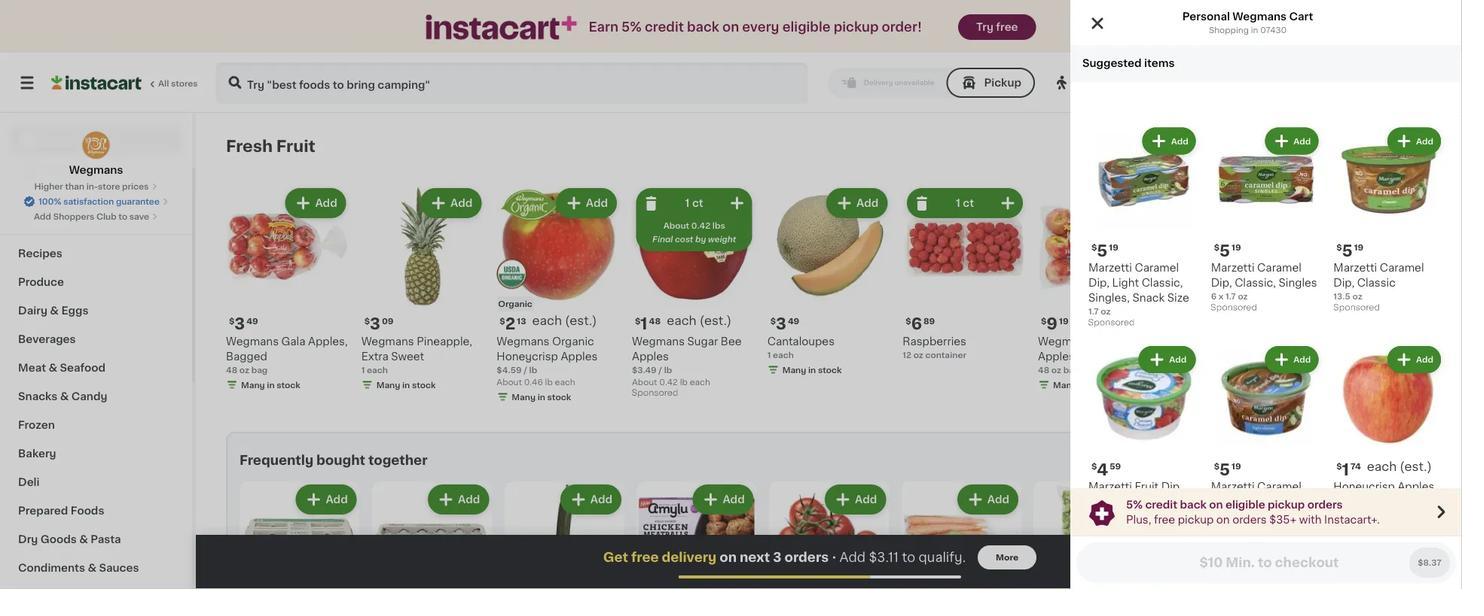 Task type: vqa. For each thing, say whether or not it's contained in the screenshot.


Task type: locate. For each thing, give the bounding box(es) containing it.
1 vertical spatial honeycrisp
[[497, 352, 558, 362]]

dip, inside marzetti caramel dip, light classic, singles, snack size 1.7 oz
[[1089, 278, 1110, 289]]

48 inside $ 1 48 each (est.)
[[649, 317, 661, 326]]

container for raspberries
[[926, 351, 967, 360]]

$ 5 19 up marzetti caramel dip, light classic
[[1214, 462, 1241, 478]]

container inside raspberries 12 oz container
[[926, 351, 967, 360]]

pickup down suggested
[[1077, 77, 1117, 88]]

0 vertical spatial 5%
[[622, 21, 642, 34]]

caramel for marzetti caramel dip, classic
[[1380, 263, 1424, 274]]

about down $4.59 on the left bottom of the page
[[497, 378, 522, 387]]

marzetti caramel dip, classic 13.5 oz
[[1334, 263, 1424, 301]]

& inside the dairy & eggs link
[[50, 306, 59, 316]]

all stores
[[158, 79, 198, 88]]

1 horizontal spatial $ 3 49
[[771, 317, 800, 332]]

0 vertical spatial 0.42
[[692, 222, 711, 230]]

0 horizontal spatial free
[[631, 552, 659, 565]]

1 horizontal spatial raspberries
[[1309, 337, 1373, 347]]

1 horizontal spatial credit
[[1146, 500, 1178, 510]]

(est.) inside $ 2 13 each (est.)
[[565, 315, 597, 327]]

& inside meat & seafood link
[[49, 363, 57, 374]]

$ for marzetti caramel dip, light classic
[[1214, 463, 1220, 471]]

$ for marzetti caramel dip, classic
[[1337, 244, 1342, 252]]

$ 5 19
[[1092, 243, 1119, 259], [1214, 243, 1241, 259], [1337, 243, 1364, 259], [1214, 462, 1241, 478]]

$ left the 89
[[906, 317, 911, 326]]

apples, down $1.74 each (estimated) element
[[1398, 482, 1438, 493]]

produce link
[[9, 268, 183, 297]]

wegmans down $ 3 09 at the left bottom
[[361, 337, 414, 347]]

personal wegmans cart shopping in 07430
[[1183, 11, 1314, 34]]

$ inside the $ 1 74
[[1337, 463, 1342, 471]]

1 apples from the left
[[632, 352, 669, 362]]

2 apples from the left
[[561, 352, 598, 362]]

(est.) inside $1.74 each (estimated) element
[[1400, 461, 1432, 473]]

$ for cantaloupes
[[771, 317, 776, 326]]

$ 5 19 for marzetti caramel dip, classic
[[1337, 243, 1364, 259]]

caramel inside marzetti caramel dip, classic, singles 6 x 1.7 oz
[[1258, 263, 1302, 274]]

each inside wegmans sugar bee apples $3.49 / lb about 0.42 lb each
[[690, 378, 710, 387]]

1 horizontal spatial ct
[[963, 198, 974, 209]]

2 vertical spatial 6
[[1309, 351, 1315, 360]]

wegmans for wegmans honeycrisp apples, bagged 48 oz bag
[[1038, 337, 1091, 347]]

1 horizontal spatial orders
[[1233, 515, 1267, 526]]

0 vertical spatial to
[[119, 213, 127, 221]]

together
[[368, 455, 428, 468]]

0 horizontal spatial fruit
[[276, 138, 315, 154]]

sponsored badge image for singles,
[[1089, 319, 1134, 328]]

marzetti inside marzetti fruit dip, cream cheese
[[1089, 482, 1132, 493]]

1 bag from the left
[[251, 366, 268, 375]]

pickup at 100 farm view button
[[1053, 62, 1218, 104]]

pickup at 100 farm view
[[1077, 77, 1218, 88]]

higher
[[34, 183, 63, 191]]

increment quantity of raspberries image
[[999, 194, 1017, 212]]

pickup inside button
[[984, 78, 1022, 88]]

6 right chunks
[[1309, 351, 1315, 360]]

bulk
[[1334, 497, 1357, 508]]

0 horizontal spatial 49
[[247, 317, 258, 326]]

6 for 6 oz container
[[1309, 351, 1315, 360]]

2 bag from the left
[[1064, 366, 1080, 375]]

snacks & candy link
[[9, 383, 183, 411]]

& for condiments
[[88, 564, 96, 574]]

apples inside wegmans sugar bee apples $3.49 / lb about 0.42 lb each
[[632, 352, 669, 362]]

wegmans up 07430
[[1233, 11, 1287, 22]]

credit
[[645, 21, 684, 34], [1146, 500, 1178, 510]]

48 inside wegmans honeycrisp apples, bagged 48 oz bag
[[1038, 366, 1050, 375]]

items
[[1144, 58, 1175, 68]]

marzetti caramel dip, light classic, singles, snack size 1.7 oz
[[1089, 263, 1190, 316]]

0 vertical spatial fresh
[[226, 138, 273, 154]]

pickup up $35+
[[1268, 500, 1305, 510]]

light inside marzetti caramel dip, light classic
[[1235, 497, 1262, 508]]

classic, left singles
[[1235, 278, 1276, 289]]

each down extra
[[367, 366, 388, 375]]

bagged
[[226, 352, 267, 362], [1081, 352, 1122, 362]]

0 vertical spatial honeycrisp
[[1094, 337, 1155, 347]]

honeycrisp apples, bulk
[[1334, 482, 1438, 508]]

3 for cantaloupes
[[776, 317, 787, 332]]

dip, up cheese
[[1162, 482, 1183, 493]]

dip, up singles,
[[1089, 278, 1110, 289]]

$2.13 each (estimated) element
[[497, 315, 620, 334]]

sponsored badge image
[[1211, 304, 1257, 313], [1334, 304, 1379, 313], [1089, 319, 1134, 328], [632, 390, 678, 398]]

$ inside $ 4 59
[[1092, 463, 1097, 471]]

wegmans up watermelon
[[1174, 337, 1226, 347]]

5 up singles,
[[1097, 243, 1108, 259]]

by inside about 0.42 lbs final cost by weight
[[695, 235, 706, 244]]

pickup button
[[947, 68, 1035, 98]]

19 up marzetti caramel dip, light classic, singles, snack size 1.7 oz
[[1109, 244, 1119, 252]]

19 for light
[[1109, 244, 1119, 252]]

on inside the treatment tracker modal dialog
[[720, 552, 737, 565]]

5
[[1097, 243, 1108, 259], [1220, 243, 1230, 259], [1342, 243, 1353, 259], [1220, 462, 1230, 478]]

$ left 59
[[1092, 463, 1097, 471]]

& inside condiments & sauces link
[[88, 564, 96, 574]]

$ inside "$ 9 19"
[[1041, 317, 1047, 326]]

about
[[664, 222, 690, 230], [632, 378, 657, 387], [1174, 378, 1199, 387], [497, 378, 522, 387]]

1 vertical spatial orders
[[1233, 515, 1267, 526]]

3 / from the left
[[524, 366, 527, 375]]

snacks & candy
[[18, 392, 107, 402]]

wegmans for wegmans pineapple, extra sweet 1 each
[[361, 337, 414, 347]]

orders up with on the right bottom
[[1308, 500, 1343, 510]]

1 inside product group
[[956, 198, 961, 209]]

0 horizontal spatial raspberries
[[903, 337, 967, 347]]

0 horizontal spatial 5%
[[622, 21, 642, 34]]

raspberries down 13.5
[[1309, 337, 1373, 347]]

light inside marzetti caramel dip, light classic, singles, snack size 1.7 oz
[[1112, 278, 1139, 289]]

raspberries
[[903, 337, 967, 347], [1309, 337, 1373, 347]]

0 vertical spatial back
[[687, 21, 719, 34]]

1 vertical spatial classic
[[1265, 497, 1303, 508]]

sauces
[[99, 564, 139, 574]]

marzetti for marzetti caramel dip, classic
[[1334, 263, 1377, 274]]

0 horizontal spatial apples,
[[308, 337, 348, 347]]

6 inside the raspberries 6 oz container
[[1309, 351, 1315, 360]]

3 up wegmans gala apples, bagged 48 oz bag
[[235, 317, 245, 332]]

& inside snacks & candy link
[[60, 392, 69, 402]]

0 horizontal spatial ct
[[692, 198, 704, 209]]

main content
[[196, 113, 1462, 590]]

view
[[1190, 77, 1218, 88], [1274, 141, 1301, 151]]

caramel inside marzetti caramel dip, classic 13.5 oz
[[1380, 263, 1424, 274]]

1 horizontal spatial pickup
[[1178, 515, 1214, 526]]

19 up marzetti caramel dip, classic 13.5 oz
[[1354, 244, 1364, 252]]

back left every
[[687, 21, 719, 34]]

$ up x
[[1214, 244, 1220, 252]]

many down wegmans honeycrisp apples, bagged 48 oz bag
[[1053, 381, 1077, 390]]

wegmans inside wegmans fresh cut watermelon chunks $8.69 / lb about 0.67 lb each
[[1174, 337, 1226, 347]]

$ 5 19 up singles,
[[1092, 243, 1119, 259]]

1 horizontal spatial eligible
[[1226, 500, 1265, 510]]

marzetti for marzetti caramel dip, classic, singles
[[1211, 263, 1255, 274]]

announcement region
[[1071, 489, 1462, 536]]

0 vertical spatial light
[[1112, 278, 1139, 289]]

many down the raspberries 6 oz container
[[1324, 366, 1348, 375]]

fresh inside wegmans fresh cut watermelon chunks $8.69 / lb about 0.67 lb each
[[1229, 337, 1258, 347]]

frequently bought together
[[240, 455, 428, 468]]

0 vertical spatial item carousel region
[[226, 131, 1432, 420]]

2
[[1421, 78, 1428, 88], [505, 317, 515, 332]]

view right farm
[[1190, 77, 1218, 88]]

1 ct up about 0.42 lbs final cost by weight
[[685, 198, 704, 209]]

0 horizontal spatial $ 3 49
[[229, 317, 258, 332]]

free right try
[[996, 22, 1018, 32]]

many in stock down the raspberries 6 oz container
[[1324, 366, 1383, 375]]

2 horizontal spatial apples,
[[1398, 482, 1438, 493]]

1 49 from the left
[[247, 317, 258, 326]]

1 horizontal spatial 48
[[649, 317, 661, 326]]

1 vertical spatial back
[[1180, 500, 1207, 510]]

marzetti up 13.5
[[1334, 263, 1377, 274]]

$ 3 49 up cantaloupes
[[771, 317, 800, 332]]

sugar
[[688, 337, 718, 347]]

save
[[129, 213, 149, 221]]

$ up 13.5
[[1337, 244, 1342, 252]]

$ up $3.49
[[635, 317, 641, 326]]

0 horizontal spatial pickup
[[984, 78, 1022, 88]]

0 horizontal spatial apples
[[561, 352, 598, 362]]

each inside wegmans pineapple, extra sweet 1 each
[[367, 366, 388, 375]]

view more
[[1274, 141, 1331, 151]]

many in stock down wegmans gala apples, bagged 48 oz bag
[[241, 381, 301, 390]]

recipes link
[[9, 240, 183, 268]]

bagged for 9
[[1081, 352, 1122, 362]]

orders down marzetti caramel dip, light classic
[[1233, 515, 1267, 526]]

free for try
[[996, 22, 1018, 32]]

apples down $2.13 each (estimated) element
[[561, 352, 598, 362]]

ct for increment quantity of raspberries image
[[963, 198, 974, 209]]

1 vertical spatial light
[[1235, 497, 1262, 508]]

satisfaction
[[63, 198, 114, 206]]

& left sauces
[[88, 564, 96, 574]]

wegmans inside wegmans gala apples, bagged 48 oz bag
[[226, 337, 279, 347]]

1 vertical spatial 2
[[505, 317, 515, 332]]

1 raspberries from the left
[[903, 337, 967, 347]]

apples up $3.49
[[632, 352, 669, 362]]

dip, inside marzetti caramel dip, classic, singles 6 x 1.7 oz
[[1211, 278, 1232, 289]]

1 ct for remove raspberries icon
[[956, 198, 974, 209]]

0.42 inside wegmans sugar bee apples $3.49 / lb about 0.42 lb each
[[660, 378, 678, 387]]

dip,
[[1089, 278, 1110, 289], [1211, 278, 1232, 289], [1334, 278, 1355, 289], [1162, 482, 1183, 493], [1211, 497, 1232, 508]]

1 horizontal spatial bag
[[1064, 366, 1080, 375]]

each right '0.67'
[[1231, 378, 1251, 387]]

& left the candy
[[60, 392, 69, 402]]

plus,
[[1126, 515, 1152, 526]]

2 $ 3 49 from the left
[[771, 317, 800, 332]]

19 up marzetti caramel dip, classic, singles 6 x 1.7 oz at right
[[1232, 244, 1241, 252]]

bag inside wegmans honeycrisp apples, bagged 48 oz bag
[[1064, 366, 1080, 375]]

0 horizontal spatial fresh
[[226, 138, 273, 154]]

$ for wegmans pineapple, extra sweet
[[364, 317, 370, 326]]

wegmans down $ 1 48 each (est.)
[[632, 337, 685, 347]]

4
[[1097, 462, 1108, 478]]

1 horizontal spatial honeycrisp
[[1094, 337, 1155, 347]]

every
[[742, 21, 779, 34]]

recipes
[[18, 249, 62, 259]]

watermelon
[[1174, 352, 1238, 362]]

& for meat
[[49, 363, 57, 374]]

1 horizontal spatial 2
[[1421, 78, 1428, 88]]

again
[[76, 165, 106, 176]]

$ left the 74
[[1337, 463, 1342, 471]]

$ up cantaloupes
[[771, 317, 776, 326]]

more
[[1303, 141, 1331, 151]]

dip, inside marzetti caramel dip, classic 13.5 oz
[[1334, 278, 1355, 289]]

2 vertical spatial orders
[[785, 552, 829, 565]]

$4.59
[[497, 366, 522, 375]]

(est.) up sugar
[[700, 315, 732, 327]]

honeycrisp inside wegmans organic honeycrisp apples $4.59 / lb about 0.46 lb each
[[497, 352, 558, 362]]

to left save at the left top of the page
[[119, 213, 127, 221]]

remove wegmans sugar bee apples image
[[642, 194, 661, 212]]

1 horizontal spatial classic
[[1358, 278, 1396, 289]]

container down the 89
[[926, 351, 967, 360]]

1 vertical spatial organic
[[552, 337, 594, 347]]

bag inside wegmans gala apples, bagged 48 oz bag
[[251, 366, 268, 375]]

earn 5% credit back on every eligible pickup order!
[[589, 21, 922, 34]]

2 horizontal spatial 6
[[1309, 351, 1315, 360]]

candy
[[71, 392, 107, 402]]

classic up the raspberries 6 oz container
[[1358, 278, 1396, 289]]

pickup right plus,
[[1178, 515, 1214, 526]]

dry goods & pasta
[[18, 535, 121, 545]]

$ left 13
[[500, 317, 505, 326]]

2 inside button
[[1421, 78, 1428, 88]]

1 vertical spatial view
[[1274, 141, 1301, 151]]

apples, inside wegmans gala apples, bagged 48 oz bag
[[308, 337, 348, 347]]

lb right $3.49
[[664, 366, 672, 375]]

1 vertical spatial to
[[902, 552, 916, 565]]

1 ct
[[685, 198, 704, 209], [956, 198, 974, 209]]

1 ct from the left
[[692, 198, 704, 209]]

about inside about 0.42 lbs final cost by weight
[[664, 222, 690, 230]]

1 down cantaloupes
[[768, 351, 771, 360]]

bagged inside wegmans gala apples, bagged 48 oz bag
[[226, 352, 267, 362]]

0 horizontal spatial classic
[[1265, 497, 1303, 508]]

1 horizontal spatial back
[[1180, 500, 1207, 510]]

meat & seafood link
[[9, 354, 183, 383]]

& for dairy
[[50, 306, 59, 316]]

1 vertical spatial each (est.)
[[1367, 461, 1432, 473]]

$ inside $ 3 09
[[364, 317, 370, 326]]

1 horizontal spatial bagged
[[1081, 352, 1122, 362]]

to right $3.11
[[902, 552, 916, 565]]

0.42 left lbs
[[692, 222, 711, 230]]

0 horizontal spatial honeycrisp
[[497, 352, 558, 362]]

1 horizontal spatial organic
[[552, 337, 594, 347]]

74
[[1351, 463, 1361, 471]]

wegmans inside wegmans pineapple, extra sweet 1 each
[[361, 337, 414, 347]]

2 horizontal spatial 48
[[1038, 366, 1050, 375]]

5% right earn
[[622, 21, 642, 34]]

about inside wegmans organic honeycrisp apples $4.59 / lb about 0.46 lb each
[[497, 378, 522, 387]]

5%
[[622, 21, 642, 34], [1126, 500, 1143, 510]]

about inside wegmans sugar bee apples $3.49 / lb about 0.42 lb each
[[632, 378, 657, 387]]

1 / from the left
[[659, 366, 662, 375]]

1 up about 0.42 lbs final cost by weight
[[685, 198, 690, 209]]

dry
[[18, 535, 38, 545]]

2 ct from the left
[[963, 198, 974, 209]]

0 vertical spatial fruit
[[276, 138, 315, 154]]

100%
[[39, 198, 61, 206]]

free for get
[[631, 552, 659, 565]]

raspberries down the 89
[[903, 337, 967, 347]]

each up sugar
[[667, 315, 697, 327]]

fruit inside marzetti fruit dip, cream cheese
[[1135, 482, 1159, 493]]

19 for classic,
[[1232, 244, 1241, 252]]

wegmans inside wegmans organic honeycrisp apples $4.59 / lb about 0.46 lb each
[[497, 337, 549, 347]]

2 horizontal spatial honeycrisp
[[1334, 482, 1395, 493]]

product group
[[1089, 125, 1199, 332], [1211, 125, 1322, 317], [1334, 125, 1444, 317], [226, 185, 349, 395], [361, 185, 485, 395], [497, 185, 620, 407], [632, 185, 755, 402], [768, 185, 891, 379], [903, 185, 1026, 361], [1038, 185, 1162, 395], [1174, 185, 1297, 407], [1309, 185, 1432, 379], [1089, 344, 1199, 536], [1211, 344, 1322, 536], [1334, 344, 1444, 552], [240, 482, 360, 590], [372, 482, 492, 590], [504, 482, 625, 590], [637, 482, 757, 590], [769, 482, 889, 590], [901, 482, 1022, 590], [1034, 482, 1154, 590], [1166, 482, 1286, 590], [1298, 482, 1419, 590]]

1 vertical spatial apples,
[[1038, 352, 1078, 362]]

0 horizontal spatial bagged
[[226, 352, 267, 362]]

marzetti fruit dip, cream cheese
[[1089, 482, 1183, 508]]

1 vertical spatial 1.7
[[1089, 308, 1099, 316]]

add button
[[1143, 128, 1196, 155], [1265, 128, 1319, 155], [1388, 128, 1441, 155], [287, 190, 345, 217], [422, 190, 480, 217], [557, 190, 616, 217], [828, 190, 886, 217], [1099, 190, 1157, 217], [1234, 190, 1292, 217], [1370, 190, 1428, 217], [1142, 347, 1196, 374], [1265, 347, 1319, 374], [1388, 347, 1441, 374], [297, 487, 355, 514], [430, 487, 488, 514], [562, 487, 620, 514], [694, 487, 752, 514], [827, 487, 885, 514], [959, 487, 1017, 514], [1091, 487, 1149, 514], [1224, 487, 1282, 514], [1356, 487, 1414, 514]]

0 vertical spatial credit
[[645, 21, 684, 34]]

1 container from the left
[[926, 351, 967, 360]]

0 horizontal spatial 2
[[505, 317, 515, 332]]

1 vertical spatial pickup
[[1268, 500, 1305, 510]]

beverages link
[[9, 325, 183, 354]]

in down 0.46
[[538, 393, 545, 402]]

many in stock down sweet
[[376, 381, 436, 390]]

5 for marzetti caramel dip, classic, singles
[[1220, 243, 1230, 259]]

bakery link
[[9, 440, 183, 469]]

item carousel region
[[226, 131, 1432, 420], [240, 476, 1440, 590]]

club
[[96, 213, 117, 221]]

2 classic, from the left
[[1235, 278, 1276, 289]]

2 49 from the left
[[788, 317, 800, 326]]

wegmans down "$ 9 19"
[[1038, 337, 1091, 347]]

1 horizontal spatial /
[[659, 366, 662, 375]]

back inside 5% credit back on eligible pickup orders plus, free pickup on orders $35+ with instacart+.
[[1180, 500, 1207, 510]]

$ inside $ 6 89
[[906, 317, 911, 326]]

1 vertical spatial fruit
[[1135, 482, 1159, 493]]

0 horizontal spatial by
[[695, 235, 706, 244]]

orders left •
[[785, 552, 829, 565]]

$ 2 13 each (est.)
[[500, 315, 597, 332]]

2 1 ct from the left
[[956, 198, 974, 209]]

apples, for 9
[[1038, 352, 1078, 362]]

stock
[[818, 366, 842, 375], [1360, 366, 1383, 375], [277, 381, 301, 390], [412, 381, 436, 390], [1089, 381, 1113, 390], [1224, 393, 1248, 402], [547, 393, 571, 402]]

product group containing each (est.)
[[1174, 185, 1297, 407]]

oz
[[1238, 293, 1248, 301], [1353, 293, 1363, 301], [1101, 308, 1111, 316], [914, 351, 924, 360], [1317, 351, 1327, 360], [239, 366, 249, 375], [1052, 366, 1062, 375]]

cream
[[1089, 497, 1124, 508]]

on left next
[[720, 552, 737, 565]]

$ 5 19 for marzetti caramel dip, light classic, singles, snack size
[[1092, 243, 1119, 259]]

0 horizontal spatial 1 ct
[[685, 198, 704, 209]]

$ 1 48 each (est.)
[[635, 315, 732, 332]]

11:35am
[[1318, 77, 1364, 88]]

apples for sugar
[[632, 352, 669, 362]]

/ inside wegmans sugar bee apples $3.49 / lb about 0.42 lb each
[[659, 366, 662, 375]]

0 horizontal spatial organic
[[498, 300, 532, 308]]

frozen link
[[9, 411, 183, 440]]

0 vertical spatial eligible
[[783, 21, 831, 34]]

/ inside wegmans fresh cut watermelon chunks $8.69 / lb about 0.67 lb each
[[1200, 366, 1204, 375]]

&
[[50, 306, 59, 316], [49, 363, 57, 374], [60, 392, 69, 402], [79, 535, 88, 545], [88, 564, 96, 574]]

2 container from the left
[[1329, 351, 1370, 360]]

ct up about 0.42 lbs final cost by weight
[[692, 198, 704, 209]]

lb up 0.46
[[529, 366, 537, 375]]

5% credit back on eligible pickup orders plus, free pickup on orders $35+ with instacart+.
[[1126, 500, 1380, 526]]

buy it again link
[[9, 155, 183, 185]]

2 / from the left
[[1200, 366, 1204, 375]]

2 horizontal spatial free
[[1154, 515, 1175, 526]]

1 horizontal spatial 1 ct
[[956, 198, 974, 209]]

5 for marzetti caramel dip, light classic
[[1220, 462, 1230, 478]]

13.5
[[1334, 293, 1351, 301]]

$ for marzetti caramel dip, light classic, singles, snack size
[[1092, 244, 1097, 252]]

1 horizontal spatial 6
[[1211, 293, 1217, 301]]

many down 0.46
[[512, 393, 536, 402]]

pickup for pickup
[[984, 78, 1022, 88]]

light for classic,
[[1112, 278, 1139, 289]]

6 for 6
[[911, 317, 922, 332]]

caramel for marzetti caramel dip, classic, singles
[[1258, 263, 1302, 274]]

meat
[[18, 363, 46, 374]]

0 horizontal spatial eligible
[[783, 21, 831, 34]]

0 vertical spatial apples,
[[308, 337, 348, 347]]

try free
[[976, 22, 1018, 32]]

0 horizontal spatial /
[[524, 366, 527, 375]]

each inside wegmans fresh cut watermelon chunks $8.69 / lb about 0.67 lb each
[[1231, 378, 1251, 387]]

$ 5 19 up x
[[1214, 243, 1241, 259]]

$ up singles,
[[1092, 244, 1097, 252]]

fresh fruit
[[226, 138, 315, 154]]

honeycrisp down the 74
[[1334, 482, 1395, 493]]

eligible
[[783, 21, 831, 34], [1226, 500, 1265, 510]]

0 vertical spatial 1.7
[[1226, 293, 1236, 301]]

bag for 3
[[251, 366, 268, 375]]

about down $8.69 at the bottom right
[[1174, 378, 1199, 387]]

classic, up snack
[[1142, 278, 1183, 289]]

wegmans down 13
[[497, 337, 549, 347]]

19 inside "$ 9 19"
[[1059, 317, 1069, 326]]

0 vertical spatial 6
[[1211, 293, 1217, 301]]

$ 1 74
[[1337, 462, 1361, 478]]

0 horizontal spatial light
[[1112, 278, 1139, 289]]

item carousel region containing fresh fruit
[[226, 131, 1432, 420]]

light for classic
[[1235, 497, 1262, 508]]

classic inside marzetti caramel dip, light classic
[[1265, 497, 1303, 508]]

1 vertical spatial 6
[[911, 317, 922, 332]]

each inside $ 2 13 each (est.)
[[532, 315, 562, 327]]

1 vertical spatial by
[[695, 235, 706, 244]]

6
[[1211, 293, 1217, 301], [911, 317, 922, 332], [1309, 351, 1315, 360]]

1 inside wegmans pineapple, extra sweet 1 each
[[361, 366, 365, 375]]

48 inside wegmans gala apples, bagged 48 oz bag
[[226, 366, 237, 375]]

organic up 13
[[498, 300, 532, 308]]

many in stock down '0.67'
[[1189, 393, 1248, 402]]

marzetti up x
[[1211, 263, 1255, 274]]

prepared foods link
[[9, 497, 183, 526]]

size
[[1168, 293, 1190, 304]]

$35+
[[1270, 515, 1297, 526]]

treatment tracker modal dialog
[[196, 536, 1462, 590]]

wegmans honeycrisp apples, bagged 48 oz bag
[[1038, 337, 1155, 375]]

0 horizontal spatial to
[[119, 213, 127, 221]]

07430
[[1261, 26, 1287, 34]]

marzetti up 5% credit back on eligible pickup orders plus, free pickup on orders $35+ with instacart+.
[[1211, 482, 1255, 493]]

/ up 0.46
[[524, 366, 527, 375]]

dip, right cheese
[[1211, 497, 1232, 508]]

/ inside wegmans organic honeycrisp apples $4.59 / lb about 0.46 lb each
[[524, 366, 527, 375]]

marzetti inside marzetti caramel dip, classic, singles 6 x 1.7 oz
[[1211, 263, 1255, 274]]

1 horizontal spatial 1.7
[[1226, 293, 1236, 301]]

caramel inside marzetti caramel dip, light classic, singles, snack size 1.7 oz
[[1135, 263, 1179, 274]]

0.42 down $ 1 48 each (est.)
[[660, 378, 678, 387]]

0 horizontal spatial view
[[1190, 77, 1218, 88]]

wegmans inside wegmans honeycrisp apples, bagged 48 oz bag
[[1038, 337, 1091, 347]]

guarantee
[[116, 198, 160, 206]]

on right cheese
[[1209, 500, 1223, 510]]

None search field
[[215, 62, 808, 104]]

6 inside product group
[[911, 317, 922, 332]]

0 horizontal spatial pickup
[[834, 21, 879, 34]]

marzetti up singles,
[[1089, 263, 1132, 274]]

2 raspberries from the left
[[1309, 337, 1373, 347]]

wegmans left gala
[[226, 337, 279, 347]]

0 vertical spatial orders
[[1308, 500, 1343, 510]]

1 vertical spatial 5%
[[1126, 500, 1143, 510]]

each right 13
[[532, 315, 562, 327]]

suggested items
[[1083, 58, 1175, 68]]

0 horizontal spatial orders
[[785, 552, 829, 565]]

lists link
[[9, 185, 183, 215]]

1 horizontal spatial by
[[1301, 77, 1316, 88]]

by right ready
[[1301, 77, 1316, 88]]

19 right 9
[[1059, 317, 1069, 326]]

product group containing 6
[[903, 185, 1026, 361]]

1 1 ct from the left
[[685, 198, 704, 209]]

5 for marzetti caramel dip, light classic, singles, snack size
[[1097, 243, 1108, 259]]

item carousel region containing add
[[240, 476, 1440, 590]]

2 horizontal spatial orders
[[1308, 500, 1343, 510]]

1 classic, from the left
[[1142, 278, 1183, 289]]

try
[[976, 22, 994, 32]]

sponsored badge image down x
[[1211, 304, 1257, 313]]

0 horizontal spatial 48
[[226, 366, 237, 375]]

item carousel region inside frequently bought together section
[[240, 476, 1440, 590]]

1 horizontal spatial apples,
[[1038, 352, 1078, 362]]

0 vertical spatial 2
[[1421, 78, 1428, 88]]

1 horizontal spatial 49
[[788, 317, 800, 326]]

1.7 inside marzetti caramel dip, light classic, singles, snack size 1.7 oz
[[1089, 308, 1099, 316]]

oz inside raspberries 12 oz container
[[914, 351, 924, 360]]

cantaloupes 1 each
[[768, 337, 835, 360]]

2 vertical spatial free
[[631, 552, 659, 565]]

1 bagged from the left
[[226, 352, 267, 362]]

$ inside $ 1 48 each (est.)
[[635, 317, 641, 326]]

classic, inside marzetti caramel dip, light classic, singles, snack size 1.7 oz
[[1142, 278, 1183, 289]]

singles,
[[1089, 293, 1130, 304]]

6 left x
[[1211, 293, 1217, 301]]

49 up cantaloupes
[[788, 317, 800, 326]]

wegmans up higher than in-store prices link
[[69, 165, 123, 176]]

1 horizontal spatial apples
[[632, 352, 669, 362]]

sponsored badge image down $3.49
[[632, 390, 678, 398]]

ct
[[692, 198, 704, 209], [963, 198, 974, 209]]

eligible inside 5% credit back on eligible pickup orders plus, free pickup on orders $35+ with instacart+.
[[1226, 500, 1265, 510]]

48 for 9
[[1038, 366, 1050, 375]]

chunks
[[1240, 352, 1280, 362]]

2 bagged from the left
[[1081, 352, 1122, 362]]

about inside wegmans fresh cut watermelon chunks $8.69 / lb about 0.67 lb each
[[1174, 378, 1199, 387]]

fruit inside "item carousel" region
[[276, 138, 315, 154]]

classic up $35+
[[1265, 497, 1303, 508]]

$3.11
[[869, 552, 899, 565]]

1.7 right x
[[1226, 293, 1236, 301]]

1 vertical spatial item carousel region
[[240, 476, 1440, 590]]

bagged inside wegmans honeycrisp apples, bagged 48 oz bag
[[1081, 352, 1122, 362]]

dip, for 6
[[1211, 278, 1232, 289]]

1 $ 3 49 from the left
[[229, 317, 258, 332]]

remove raspberries image
[[913, 194, 931, 212]]

orders inside the treatment tracker modal dialog
[[785, 552, 829, 565]]

2 vertical spatial apples,
[[1398, 482, 1438, 493]]

0 horizontal spatial classic,
[[1142, 278, 1183, 289]]

1 vertical spatial free
[[1154, 515, 1175, 526]]

1 horizontal spatial free
[[996, 22, 1018, 32]]

apples, down "$ 9 19"
[[1038, 352, 1078, 362]]

wegmans sugar bee apples $3.49 / lb about 0.42 lb each
[[632, 337, 742, 387]]

dip, for singles,
[[1089, 278, 1110, 289]]



Task type: describe. For each thing, give the bounding box(es) containing it.
0.67
[[1201, 378, 1219, 387]]

honeycrisp inside wegmans honeycrisp apples, bagged 48 oz bag
[[1094, 337, 1155, 347]]

cut
[[1261, 337, 1280, 347]]

2 horizontal spatial pickup
[[1268, 500, 1305, 510]]

$ for wegmans gala apples, bagged
[[229, 317, 235, 326]]

$ 6 89
[[906, 317, 935, 332]]

eggs
[[61, 306, 88, 316]]

with
[[1300, 515, 1322, 526]]

deli link
[[9, 469, 183, 497]]

1 ct for remove wegmans sugar bee apples image
[[685, 198, 704, 209]]

classic inside marzetti caramel dip, classic 13.5 oz
[[1358, 278, 1396, 289]]

condiments
[[18, 564, 85, 574]]

dry goods & pasta link
[[9, 526, 183, 555]]

12
[[903, 351, 912, 360]]

stock down wegmans organic honeycrisp apples $4.59 / lb about 0.46 lb each
[[547, 393, 571, 402]]

product group containing 4
[[1089, 344, 1199, 536]]

more button
[[978, 546, 1037, 570]]

$ for wegmans honeycrisp apples, bagged
[[1041, 317, 1047, 326]]

apples, inside honeycrisp apples, bulk
[[1398, 482, 1438, 493]]

extra
[[361, 352, 389, 362]]

dairy
[[18, 306, 47, 316]]

wegmans logo image
[[82, 131, 110, 160]]

free inside 5% credit back on eligible pickup orders plus, free pickup on orders $35+ with instacart+.
[[1154, 515, 1175, 526]]

frequently bought together section
[[226, 432, 1440, 590]]

shoppers
[[53, 213, 94, 221]]

each right the 74
[[1367, 461, 1397, 473]]

main content containing fresh fruit
[[196, 113, 1462, 590]]

get free delivery on next 3 orders • add $3.11 to qualify.
[[603, 552, 966, 565]]

shop link
[[9, 125, 183, 155]]

$ inside $ 2 13 each (est.)
[[500, 317, 505, 326]]

cart
[[1290, 11, 1314, 22]]

& inside dry goods & pasta link
[[79, 535, 88, 545]]

order!
[[882, 21, 922, 34]]

increment quantity of wegmans sugar bee apples image
[[728, 194, 746, 212]]

dip, inside marzetti fruit dip, cream cheese
[[1162, 482, 1183, 493]]

5% inside 5% credit back on eligible pickup orders plus, free pickup on orders $35+ with instacart+.
[[1126, 500, 1143, 510]]

stock down the raspberries 6 oz container
[[1360, 366, 1383, 375]]

100% satisfaction guarantee button
[[23, 193, 169, 208]]

raspberries for 6 oz container
[[1309, 337, 1373, 347]]

prices
[[122, 183, 149, 191]]

deli
[[18, 478, 40, 488]]

each (est.) inside "item carousel" region
[[1211, 315, 1276, 327]]

shopping
[[1209, 26, 1249, 34]]

0.42 inside about 0.42 lbs final cost by weight
[[692, 222, 711, 230]]

each inside wegmans organic honeycrisp apples $4.59 / lb about 0.46 lb each
[[555, 378, 575, 387]]

orders for qualify.
[[785, 552, 829, 565]]

raspberries 6 oz container
[[1309, 337, 1373, 360]]

13
[[517, 317, 526, 326]]

many in stock down 0.46
[[512, 393, 571, 402]]

buy
[[42, 165, 64, 176]]

caramel inside marzetti caramel dip, light classic
[[1258, 482, 1302, 493]]

1 inside the cantaloupes 1 each
[[768, 351, 771, 360]]

each (est.) inside $1.74 each (estimated) element
[[1367, 461, 1432, 473]]

wegmans pineapple, extra sweet 1 each
[[361, 337, 472, 375]]

caramel for marzetti caramel dip, light classic, singles, snack size
[[1135, 263, 1179, 274]]

49 for wegmans
[[247, 317, 258, 326]]

1.7 inside marzetti caramel dip, classic, singles 6 x 1.7 oz
[[1226, 293, 1236, 301]]

oz inside marzetti caramel dip, classic, singles 6 x 1.7 oz
[[1238, 293, 1248, 301]]

1 inside $ 1 48 each (est.)
[[641, 317, 648, 332]]

organic inside wegmans organic honeycrisp apples $4.59 / lb about 0.46 lb each
[[552, 337, 594, 347]]

$ 5 19 for marzetti caramel dip, light classic
[[1214, 462, 1241, 478]]

prepared
[[18, 506, 68, 517]]

orders for orders
[[1308, 500, 1343, 510]]

prepared foods
[[18, 506, 104, 517]]

dip, for oz
[[1334, 278, 1355, 289]]

19 for classic
[[1354, 244, 1364, 252]]

ready
[[1260, 77, 1298, 88]]

delivery
[[662, 552, 717, 565]]

it
[[66, 165, 74, 176]]

0 vertical spatial pickup
[[834, 21, 879, 34]]

1 left the 74
[[1342, 462, 1349, 478]]

(est.) inside $ 1 48 each (est.)
[[700, 315, 732, 327]]

classic, inside marzetti caramel dip, classic, singles 6 x 1.7 oz
[[1235, 278, 1276, 289]]

$ for marzetti fruit dip, cream cheese
[[1092, 463, 1097, 471]]

stock down wegmans gala apples, bagged 48 oz bag
[[277, 381, 301, 390]]

$1.48 each (estimated) element
[[632, 315, 755, 334]]

many in stock down the cantaloupes 1 each
[[783, 366, 842, 375]]

many down '0.67'
[[1189, 393, 1213, 402]]

19 up marzetti caramel dip, light classic
[[1232, 463, 1241, 471]]

in down the cantaloupes 1 each
[[808, 366, 816, 375]]

bag for 9
[[1064, 366, 1080, 375]]

meat & seafood
[[18, 363, 105, 374]]

stock down the cantaloupes 1 each
[[818, 366, 842, 375]]

lb right 0.46
[[545, 378, 553, 387]]

oz inside marzetti caramel dip, classic 13.5 oz
[[1353, 293, 1363, 301]]

(est.) up the cut
[[1244, 315, 1276, 327]]

$ 3 09
[[364, 317, 394, 332]]

higher than in-store prices
[[34, 183, 149, 191]]

condiments & sauces
[[18, 564, 139, 574]]

apples, for 3
[[308, 337, 348, 347]]

on left every
[[723, 21, 739, 34]]

ct for the increment quantity of wegmans sugar bee apples image
[[692, 198, 704, 209]]

fruit for fresh
[[276, 138, 315, 154]]

on down marzetti caramel dip, light classic
[[1217, 515, 1230, 526]]

instacart logo image
[[51, 74, 142, 92]]

apples for organic
[[561, 352, 598, 362]]

5 for marzetti caramel dip, classic
[[1342, 243, 1353, 259]]

in down wegmans gala apples, bagged 48 oz bag
[[267, 381, 275, 390]]

stock down wegmans pineapple, extra sweet 1 each
[[412, 381, 436, 390]]

2 inside $ 2 13 each (est.)
[[505, 317, 515, 332]]

lists
[[42, 195, 68, 206]]

more
[[996, 554, 1019, 562]]

wegmans link
[[69, 131, 123, 178]]

oz inside wegmans gala apples, bagged 48 oz bag
[[239, 366, 249, 375]]

product group containing 9
[[1038, 185, 1162, 395]]

lb up '0.67'
[[1206, 366, 1214, 375]]

in down '0.67'
[[1215, 393, 1222, 402]]

3 inside the treatment tracker modal dialog
[[773, 552, 782, 565]]

each down x
[[1211, 315, 1241, 327]]

get
[[603, 552, 628, 565]]

•
[[832, 552, 837, 564]]

0.46
[[524, 378, 543, 387]]

/ for organic
[[524, 366, 527, 375]]

next
[[740, 552, 770, 565]]

wegmans for wegmans fresh cut watermelon chunks $8.69 / lb about 0.67 lb each
[[1174, 337, 1226, 347]]

sweet
[[391, 352, 424, 362]]

weight
[[708, 235, 736, 244]]

/ for sugar
[[659, 366, 662, 375]]

many down wegmans gala apples, bagged 48 oz bag
[[241, 381, 265, 390]]

0 vertical spatial by
[[1301, 77, 1316, 88]]

$ 4 59
[[1092, 462, 1121, 478]]

view more button
[[1268, 131, 1348, 161]]

wegmans for wegmans
[[69, 165, 123, 176]]

oz inside marzetti caramel dip, light classic, singles, snack size 1.7 oz
[[1101, 308, 1111, 316]]

dairy & eggs
[[18, 306, 88, 316]]

in inside personal wegmans cart shopping in 07430
[[1251, 26, 1259, 34]]

$ 5 19 for marzetti caramel dip, classic, singles
[[1214, 243, 1241, 259]]

bagged for 3
[[226, 352, 267, 362]]

& for snacks
[[60, 392, 69, 402]]

in down sweet
[[402, 381, 410, 390]]

$1.74 each (estimated) element
[[1334, 460, 1444, 480]]

all stores link
[[51, 62, 199, 104]]

09
[[382, 317, 394, 326]]

3 for wegmans gala apples, bagged
[[235, 317, 245, 332]]

add shoppers club to save
[[34, 213, 149, 221]]

pasta
[[91, 535, 121, 545]]

condiments & sauces link
[[9, 555, 183, 583]]

marzetti for marzetti caramel dip, light classic, singles, snack size
[[1089, 263, 1132, 274]]

many down extra
[[376, 381, 400, 390]]

to inside the treatment tracker modal dialog
[[902, 552, 916, 565]]

x
[[1219, 293, 1224, 301]]

many in stock down wegmans honeycrisp apples, bagged 48 oz bag
[[1053, 381, 1113, 390]]

in-
[[86, 183, 98, 191]]

honeycrisp inside honeycrisp apples, bulk
[[1334, 482, 1395, 493]]

48 for 3
[[226, 366, 237, 375]]

ready by 11:35am link
[[1236, 74, 1364, 92]]

lb right '0.67'
[[1221, 378, 1229, 387]]

pineapple,
[[417, 337, 472, 347]]

view inside "item carousel" region
[[1274, 141, 1301, 151]]

beverages
[[18, 335, 76, 345]]

each inside $ 1 48 each (est.)
[[667, 315, 697, 327]]

sponsored badge image for oz
[[1334, 304, 1379, 313]]

49 for cantaloupes
[[788, 317, 800, 326]]

dairy & eggs link
[[9, 297, 183, 325]]

express icon image
[[426, 15, 577, 40]]

$ 3 49 for cantaloupes
[[771, 317, 800, 332]]

service type group
[[828, 68, 1035, 98]]

marzetti inside marzetti caramel dip, light classic
[[1211, 482, 1255, 493]]

wegmans for wegmans organic honeycrisp apples $4.59 / lb about 0.46 lb each
[[497, 337, 549, 347]]

$ for raspberries
[[906, 317, 911, 326]]

sponsored badge image for 6
[[1211, 304, 1257, 313]]

0 horizontal spatial back
[[687, 21, 719, 34]]

$ 3 49 for wegmans gala apples, bagged
[[229, 317, 258, 332]]

stock down wegmans honeycrisp apples, bagged 48 oz bag
[[1089, 381, 1113, 390]]

many down the cantaloupes 1 each
[[783, 366, 806, 375]]

lb down sugar
[[680, 378, 688, 387]]

0 horizontal spatial credit
[[645, 21, 684, 34]]

in down the raspberries 6 oz container
[[1350, 366, 1358, 375]]

personal
[[1183, 11, 1230, 22]]

100% satisfaction guarantee
[[39, 198, 160, 206]]

cost
[[675, 235, 693, 244]]

6 inside marzetti caramel dip, classic, singles 6 x 1.7 oz
[[1211, 293, 1217, 301]]

wegmans inside personal wegmans cart shopping in 07430
[[1233, 11, 1287, 22]]

$ for marzetti caramel dip, classic, singles
[[1214, 244, 1220, 252]]

fruit for marzetti
[[1135, 482, 1159, 493]]

ready by 11:35am
[[1260, 77, 1364, 88]]

raspberries for raspberries
[[903, 337, 967, 347]]

lbs
[[713, 222, 725, 230]]

stock down wegmans fresh cut watermelon chunks $8.69 / lb about 0.67 lb each
[[1224, 393, 1248, 402]]

$ 9 19
[[1041, 317, 1069, 332]]

9
[[1047, 317, 1058, 332]]

oz inside wegmans honeycrisp apples, bagged 48 oz bag
[[1052, 366, 1062, 375]]

in down wegmans honeycrisp apples, bagged 48 oz bag
[[1079, 381, 1087, 390]]

wegmans for wegmans sugar bee apples $3.49 / lb about 0.42 lb each
[[632, 337, 685, 347]]

3 for wegmans pineapple, extra sweet
[[370, 317, 380, 332]]

gala
[[281, 337, 306, 347]]

wegmans for wegmans gala apples, bagged 48 oz bag
[[226, 337, 279, 347]]

container for 6 oz container
[[1329, 351, 1370, 360]]

at
[[1120, 77, 1132, 88]]

oz inside the raspberries 6 oz container
[[1317, 351, 1327, 360]]

add inside the treatment tracker modal dialog
[[840, 552, 866, 565]]

each inside the cantaloupes 1 each
[[773, 351, 794, 360]]

dip, inside marzetti caramel dip, light classic
[[1211, 497, 1232, 508]]

bakery
[[18, 449, 56, 460]]

final
[[653, 235, 673, 244]]

qualify.
[[919, 552, 966, 565]]

pickup for pickup at 100 farm view
[[1077, 77, 1117, 88]]

earn
[[589, 21, 619, 34]]

59
[[1110, 463, 1121, 471]]

farm
[[1158, 77, 1188, 88]]

than
[[65, 183, 84, 191]]

product group containing 2
[[497, 185, 620, 407]]

credit inside 5% credit back on eligible pickup orders plus, free pickup on orders $35+ with instacart+.
[[1146, 500, 1178, 510]]

higher than in-store prices link
[[34, 181, 158, 193]]



